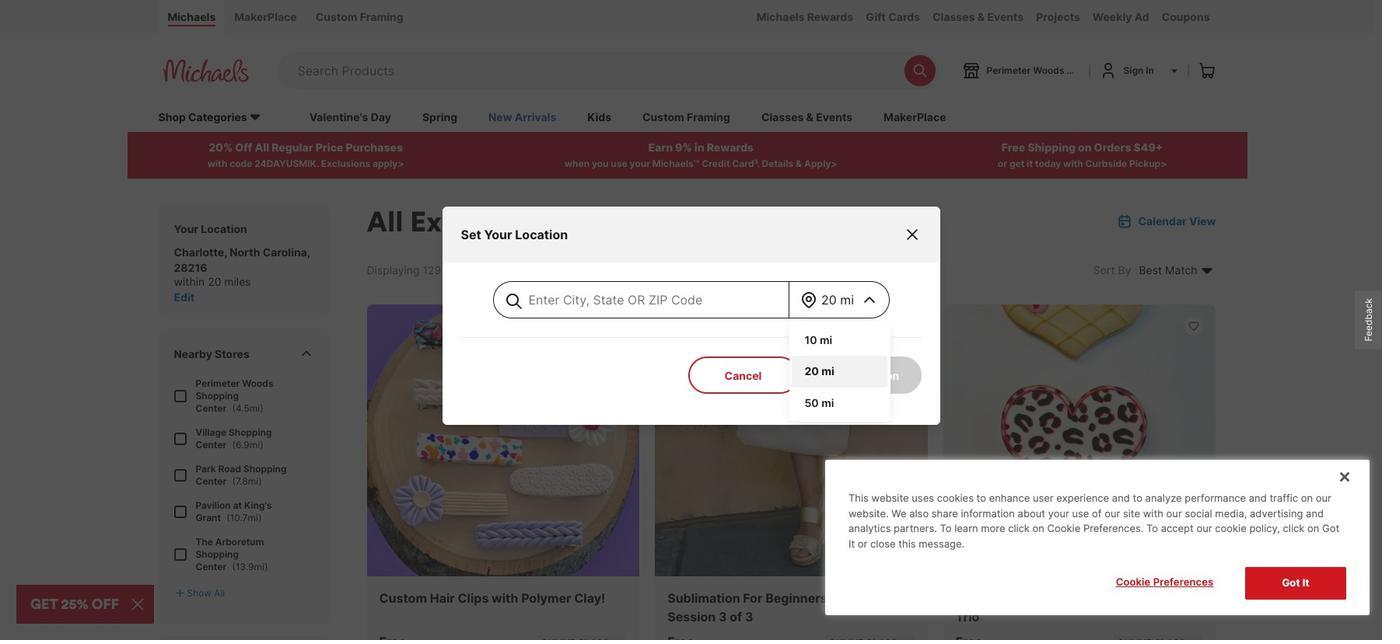 Task type: locate. For each thing, give the bounding box(es) containing it.
1 vertical spatial set
[[833, 369, 851, 382]]

classes & events up apply>
[[761, 110, 853, 123]]

50 mi
[[805, 397, 834, 410]]

0 vertical spatial it
[[849, 538, 855, 551]]

shopping up ( 7.8 mi)
[[243, 463, 287, 475]]

center down park
[[196, 476, 227, 488]]

0 horizontal spatial your
[[630, 158, 650, 169]]

1 vertical spatial custom
[[643, 110, 684, 123]]

makerplace inside makerplace link
[[234, 10, 297, 23]]

village shopping center
[[196, 427, 272, 451]]

1 horizontal spatial of
[[1092, 508, 1102, 520]]

1 vertical spatial or
[[858, 538, 868, 551]]

performance
[[1185, 493, 1246, 505]]

makerplace link
[[225, 0, 306, 34], [884, 109, 946, 127]]

about
[[1018, 508, 1046, 520]]

13.9
[[236, 561, 254, 573]]

custom framing
[[316, 10, 403, 23], [643, 110, 730, 123]]

1 3 from the left
[[719, 610, 727, 626]]

1 vertical spatial perimeter
[[196, 378, 240, 390]]

and up 'site'
[[1112, 493, 1130, 505]]

makerplace
[[234, 10, 297, 23], [884, 110, 946, 123]]

pavilion at king's grant
[[196, 500, 272, 524]]

got it button
[[1245, 568, 1347, 601]]

framing
[[360, 10, 403, 23], [687, 110, 730, 123]]

ad
[[1135, 10, 1149, 23]]

20% off all regular price purchases with code 24dayusmik. exclusions apply>
[[207, 141, 404, 169]]

it inside this website uses cookies to enhance user experience and to analyze performance and traffic on our website. we also share information about your use of our site with our social media, advertising and analytics partners. to learn more click on cookie preferences. to accept our cookie policy, click on got it or close this message.
[[849, 538, 855, 551]]

$49+
[[1134, 141, 1163, 154]]

of inside sublimation for beginners: q & a session 3 of 3
[[730, 610, 742, 626]]

20 left miles
[[208, 275, 221, 288]]

1 horizontal spatial perimeter woods shopping center
[[987, 64, 1143, 76]]

our up preferences.
[[1105, 508, 1120, 520]]

9%
[[675, 141, 692, 154]]

your
[[174, 222, 198, 235], [484, 227, 512, 243]]

on
[[1078, 141, 1092, 154], [1301, 493, 1313, 505], [1033, 523, 1045, 535], [1308, 523, 1320, 535]]

1 vertical spatial your
[[1048, 508, 1069, 520]]

1 horizontal spatial it
[[1303, 577, 1310, 590]]

0 vertical spatial got
[[1322, 523, 1340, 535]]

it down analytics
[[849, 538, 855, 551]]

1 horizontal spatial set
[[833, 369, 851, 382]]

0 horizontal spatial woods
[[242, 378, 273, 390]]

stores
[[215, 347, 250, 361]]

your
[[630, 158, 650, 169], [1048, 508, 1069, 520]]

tabler image left the show
[[174, 588, 186, 600]]

site
[[1123, 508, 1140, 520]]

heart image for heartfelt delights: a cookie decorating trio
[[1188, 320, 1201, 333]]

2 click from the left
[[1283, 523, 1305, 535]]

shopping up ( 6.9 mi)
[[229, 427, 272, 439]]

center for ( 4.5 mi)
[[196, 403, 227, 414]]

0 horizontal spatial or
[[858, 538, 868, 551]]

center inside perimeter woods shopping center
[[196, 403, 227, 414]]

0 vertical spatial makerplace
[[234, 10, 297, 23]]

or inside free shipping on orders $49+ or get it today with curbside pickup>
[[998, 158, 1007, 169]]

gift
[[866, 10, 886, 23]]

center up "village"
[[196, 403, 227, 414]]

1 horizontal spatial makerplace
[[884, 110, 946, 123]]

mi up 50 mi
[[822, 365, 834, 378]]

0 vertical spatial cookie
[[1047, 523, 1081, 535]]

your inside earn 9% in rewards when you use your michaels™ credit card³. details & apply>
[[630, 158, 650, 169]]

mi right 50
[[822, 397, 834, 410]]

classes up the details
[[761, 110, 804, 123]]

earn
[[648, 141, 673, 154]]

perimeter woods shopping center inside button
[[987, 64, 1143, 76]]

a right q
[[858, 591, 867, 607]]

0 horizontal spatial and
[[1112, 493, 1130, 505]]

2 to from the left
[[1147, 523, 1158, 535]]

and up advertising
[[1249, 493, 1267, 505]]

mi) up ( 6.9 mi)
[[249, 403, 263, 414]]

2 michaels from the left
[[757, 10, 805, 23]]

1 horizontal spatial custom
[[379, 591, 427, 607]]

preferences
[[1153, 577, 1214, 589]]

0 horizontal spatial makerplace link
[[225, 0, 306, 34]]

0 horizontal spatial 3
[[719, 610, 727, 626]]

1 michaels from the left
[[168, 10, 216, 23]]

( down road
[[232, 476, 236, 488]]

events left projects
[[987, 10, 1024, 23]]

0 horizontal spatial to
[[940, 523, 952, 535]]

our down social at the bottom right
[[1197, 523, 1212, 535]]

center inside the arboretum shopping center
[[196, 561, 227, 573]]

( for 7.8
[[232, 476, 236, 488]]

shopping inside the arboretum shopping center
[[196, 549, 239, 561]]

0 horizontal spatial 20
[[208, 275, 221, 288]]

20
[[208, 275, 221, 288], [805, 365, 819, 378]]

new arrivals
[[489, 110, 556, 123]]

perimeter inside perimeter woods shopping center
[[196, 378, 240, 390]]

apply>
[[373, 158, 404, 169]]

center down weekly ad link
[[1112, 64, 1143, 76]]

michaels for michaels
[[168, 10, 216, 23]]

menu
[[789, 322, 890, 422]]

your down earn
[[630, 158, 650, 169]]

with down analyze
[[1143, 508, 1164, 520]]

6.9
[[236, 439, 249, 451]]

3 down "for" in the right of the page
[[745, 610, 753, 626]]

michaels rewards
[[757, 10, 854, 23]]

0 horizontal spatial your
[[174, 222, 198, 235]]

all right off
[[255, 141, 269, 154]]

center inside perimeter woods shopping center button
[[1112, 64, 1143, 76]]

mi) down arboretum
[[254, 561, 268, 573]]

of
[[1092, 508, 1102, 520], [730, 610, 742, 626]]

it inside button
[[1303, 577, 1310, 590]]

classes & events right cards
[[933, 10, 1024, 23]]

Search Input field
[[298, 53, 897, 89]]

3
[[719, 610, 727, 626], [745, 610, 753, 626]]

with
[[207, 158, 227, 169], [1063, 158, 1083, 169], [1143, 508, 1164, 520], [492, 591, 518, 607]]

0 vertical spatial custom framing
[[316, 10, 403, 23]]

0 horizontal spatial custom framing link
[[306, 0, 413, 34]]

0 vertical spatial tabler image
[[298, 346, 314, 362]]

0 horizontal spatial custom
[[316, 10, 357, 23]]

arrivals
[[515, 110, 556, 123]]

makerplace right michaels link
[[234, 10, 297, 23]]

1 horizontal spatial 20
[[805, 365, 819, 378]]

0 vertical spatial use
[[611, 158, 628, 169]]

0 horizontal spatial to
[[977, 493, 986, 505]]

to down share
[[940, 523, 952, 535]]

your down user
[[1048, 508, 1069, 520]]

a inside heartfelt delights: a cookie decorating trio
[[1070, 591, 1080, 607]]

spring link
[[422, 109, 457, 127]]

center inside village shopping center
[[196, 439, 227, 451]]

center inside park road shopping center
[[196, 476, 227, 488]]

20 mi
[[805, 365, 834, 378]]

shopping inside perimeter woods shopping center
[[196, 390, 239, 402]]

1 vertical spatial it
[[1303, 577, 1310, 590]]

0 vertical spatial classes & events
[[933, 10, 1024, 23]]

click down about
[[1008, 523, 1030, 535]]

10 mi
[[805, 333, 833, 347]]

the arboretum shopping center
[[196, 537, 264, 573]]

1 vertical spatial classes & events link
[[761, 109, 853, 127]]

center down the
[[196, 561, 227, 573]]

woods down projects link
[[1033, 64, 1065, 76]]

sublimation
[[668, 591, 740, 607]]

free
[[1002, 141, 1025, 154]]

a inside sublimation for beginners: q & a session 3 of 3
[[858, 591, 867, 607]]

1 vertical spatial events
[[816, 110, 853, 123]]

3 down sublimation
[[719, 610, 727, 626]]

( down arboretum
[[232, 561, 236, 573]]

shop
[[158, 110, 186, 123]]

on up curbside in the top right of the page
[[1078, 141, 1092, 154]]

shopping
[[1067, 64, 1110, 76], [196, 390, 239, 402], [229, 427, 272, 439], [243, 463, 287, 475], [196, 549, 239, 561]]

of down experience
[[1092, 508, 1102, 520]]

with down 20%
[[207, 158, 227, 169]]

tabler image
[[903, 226, 921, 244]]

1 vertical spatial got
[[1282, 577, 1300, 590]]

1 horizontal spatial tabler image
[[298, 346, 314, 362]]

( down pavilion
[[227, 512, 230, 524]]

session
[[668, 610, 716, 626]]

& right q
[[847, 591, 855, 607]]

mi) up king's
[[248, 476, 262, 488]]

cookie up decorating
[[1116, 577, 1151, 589]]

weekly
[[1093, 10, 1132, 23]]

center for ( 13.9 mi)
[[196, 561, 227, 573]]

all
[[255, 141, 269, 154], [367, 204, 403, 239], [214, 588, 225, 600]]

mi) down king's
[[248, 512, 262, 524]]

mi for 50 mi
[[822, 397, 834, 410]]

nearby
[[174, 347, 212, 361]]

0 horizontal spatial makerplace
[[234, 10, 297, 23]]

rewards up credit on the right of the page
[[707, 141, 754, 154]]

1 horizontal spatial custom framing
[[643, 110, 730, 123]]

or left get
[[998, 158, 1007, 169]]

1 vertical spatial perimeter woods shopping center
[[196, 378, 273, 414]]

perimeter down nearby stores
[[196, 378, 240, 390]]

1 horizontal spatial your
[[484, 227, 512, 243]]

share
[[932, 508, 958, 520]]

mi for 20 mi
[[822, 365, 834, 378]]

classes
[[933, 10, 975, 23], [761, 110, 804, 123]]

arboretum
[[215, 537, 264, 548]]

menu inside 'set your location' dialog
[[789, 322, 890, 422]]

pickup>
[[1130, 158, 1167, 169]]

0 vertical spatial your
[[630, 158, 650, 169]]

0 vertical spatial woods
[[1033, 64, 1065, 76]]

hair
[[430, 591, 455, 607]]

custom hair clips with polymer clay!
[[379, 591, 605, 607]]

use right you
[[611, 158, 628, 169]]

1 horizontal spatial woods
[[1033, 64, 1065, 76]]

1 vertical spatial all
[[367, 204, 403, 239]]

got down advertising
[[1282, 577, 1300, 590]]

set for set your location
[[461, 227, 481, 243]]

with right today
[[1063, 158, 1083, 169]]

shopping down weekly
[[1067, 64, 1110, 76]]

of down sublimation
[[730, 610, 742, 626]]

got inside got it button
[[1282, 577, 1300, 590]]

1 horizontal spatial or
[[998, 158, 1007, 169]]

analyze
[[1145, 493, 1182, 505]]

michaels link
[[158, 0, 225, 34]]

cookie preferences button
[[1097, 568, 1233, 599]]

set your location dialog
[[442, 207, 940, 426]]

cookie inside heartfelt delights: a cookie decorating trio
[[1083, 591, 1125, 607]]

2 a from the left
[[1070, 591, 1080, 607]]

center down "village"
[[196, 439, 227, 451]]

1 horizontal spatial makerplace link
[[884, 109, 946, 127]]

0 horizontal spatial click
[[1008, 523, 1030, 535]]

it down advertising
[[1303, 577, 1310, 590]]

woods up ( 4.5 mi)
[[242, 378, 273, 390]]

set inside button
[[833, 369, 851, 382]]

shopping inside park road shopping center
[[243, 463, 287, 475]]

rewards left gift
[[807, 10, 854, 23]]

0 vertical spatial all
[[255, 141, 269, 154]]

also
[[909, 508, 929, 520]]

events up apply>
[[816, 110, 853, 123]]

( up road
[[232, 439, 236, 451]]

0 horizontal spatial perimeter
[[196, 378, 240, 390]]

close
[[870, 538, 896, 551]]

0 horizontal spatial perimeter woods shopping center
[[196, 378, 273, 414]]

0 horizontal spatial classes & events
[[761, 110, 853, 123]]

with inside "20% off all regular price purchases with code 24dayusmik. exclusions apply>"
[[207, 158, 227, 169]]

heart image for sublimation for beginners: q & a session 3 of 3
[[900, 320, 912, 333]]

location inside button
[[853, 369, 899, 382]]

a right delights:
[[1070, 591, 1080, 607]]

0 horizontal spatial michaels
[[168, 10, 216, 23]]

sublimation for beginners: q & a session 3 of 3 link
[[655, 305, 928, 641]]

perimeter woods shopping center down projects link
[[987, 64, 1143, 76]]

media,
[[1215, 508, 1247, 520]]

grant
[[196, 512, 221, 524]]

enhance
[[989, 493, 1030, 505]]

set location
[[833, 369, 899, 382]]

0 horizontal spatial classes
[[761, 110, 804, 123]]

all up displaying
[[367, 204, 403, 239]]

1 horizontal spatial got
[[1322, 523, 1340, 535]]

our
[[1316, 493, 1332, 505], [1105, 508, 1120, 520], [1167, 508, 1182, 520], [1197, 523, 1212, 535]]

makerplace down search button icon
[[884, 110, 946, 123]]

1 vertical spatial woods
[[242, 378, 273, 390]]

and right advertising
[[1306, 508, 1324, 520]]

when
[[565, 158, 590, 169]]

0 vertical spatial set
[[461, 227, 481, 243]]

free shipping on orders $49+ or get it today with curbside pickup>
[[998, 141, 1167, 169]]

( for 13.9
[[232, 561, 236, 573]]

1 horizontal spatial your
[[1048, 508, 1069, 520]]

1 vertical spatial classes & events
[[761, 110, 853, 123]]

classes & events link up apply>
[[761, 109, 853, 127]]

1 vertical spatial cookie
[[1116, 577, 1151, 589]]

0 vertical spatial classes & events link
[[926, 0, 1030, 34]]

weekly ad link
[[1087, 0, 1156, 34]]

our right traffic
[[1316, 493, 1332, 505]]

tabler image
[[298, 346, 314, 362], [174, 588, 186, 600]]

0 vertical spatial of
[[1092, 508, 1102, 520]]

to up information
[[977, 493, 986, 505]]

28216
[[174, 261, 207, 274]]

heart image
[[900, 320, 912, 333], [1188, 320, 1201, 333]]

got up got it button
[[1322, 523, 1340, 535]]

mi) up park road shopping center
[[249, 439, 264, 451]]

use
[[611, 158, 628, 169], [1072, 508, 1089, 520]]

set up results
[[461, 227, 481, 243]]

0 horizontal spatial got
[[1282, 577, 1300, 590]]

1 vertical spatial makerplace link
[[884, 109, 946, 127]]

shopping down the
[[196, 549, 239, 561]]

woods inside button
[[1033, 64, 1065, 76]]

spring
[[422, 110, 457, 123]]

set up 50 mi
[[833, 369, 851, 382]]

makerplace for makerplace link to the top
[[234, 10, 297, 23]]

kids link
[[588, 109, 611, 127]]

1 horizontal spatial classes & events
[[933, 10, 1024, 23]]

1 horizontal spatial use
[[1072, 508, 1089, 520]]

woods inside perimeter woods shopping center
[[242, 378, 273, 390]]

0 vertical spatial classes
[[933, 10, 975, 23]]

gift cards link
[[860, 0, 926, 34]]

perimeter down projects link
[[987, 64, 1031, 76]]

cookie left decorating
[[1083, 591, 1125, 607]]

your inside dialog
[[484, 227, 512, 243]]

2 heart image from the left
[[1188, 320, 1201, 333]]

20 inside menu
[[805, 365, 819, 378]]

0 vertical spatial perimeter woods shopping center
[[987, 64, 1143, 76]]

with right clips
[[492, 591, 518, 607]]

shopping inside button
[[1067, 64, 1110, 76]]

shopping up 4.5
[[196, 390, 239, 402]]

1 vertical spatial rewards
[[707, 141, 754, 154]]

perimeter woods shopping center down stores on the left bottom of page
[[196, 378, 273, 414]]

click down advertising
[[1283, 523, 1305, 535]]

classes & events link right cards
[[926, 0, 1030, 34]]

preferences.
[[1084, 523, 1144, 535]]

1 a from the left
[[858, 591, 867, 607]]

0 horizontal spatial of
[[730, 610, 742, 626]]

menu containing 10
[[789, 322, 890, 422]]

10
[[805, 333, 817, 347]]

0 horizontal spatial heart image
[[900, 320, 912, 333]]

1 vertical spatial makerplace
[[884, 110, 946, 123]]

0 vertical spatial mi
[[820, 333, 833, 347]]

user
[[1033, 493, 1054, 505]]

or down analytics
[[858, 538, 868, 551]]

use down experience
[[1072, 508, 1089, 520]]

0 horizontal spatial location
[[201, 222, 247, 235]]

perimeter
[[987, 64, 1031, 76], [196, 378, 240, 390]]

and
[[1112, 493, 1130, 505], [1249, 493, 1267, 505], [1306, 508, 1324, 520]]

displaying 129 results
[[367, 263, 479, 277]]

makerplace for the right makerplace link
[[884, 110, 946, 123]]

& inside sublimation for beginners: q & a session 3 of 3
[[847, 591, 855, 607]]

& right cards
[[978, 10, 985, 23]]

1 heart image from the left
[[900, 320, 912, 333]]

2 vertical spatial mi
[[822, 397, 834, 410]]

1 horizontal spatial a
[[1070, 591, 1080, 607]]

20 up 50
[[805, 365, 819, 378]]

1 horizontal spatial custom framing link
[[643, 109, 730, 127]]

search button image
[[912, 63, 928, 78]]

1 horizontal spatial events
[[987, 10, 1024, 23]]

1 horizontal spatial to
[[1133, 493, 1143, 505]]

your inside this website uses cookies to enhance user experience and to analyze performance and traffic on our website. we also share information about your use of our site with our social media, advertising and analytics partners. to learn more click on cookie preferences. to accept our cookie policy, click on got it or close this message.
[[1048, 508, 1069, 520]]

mi right 10
[[820, 333, 833, 347]]

classes & events
[[933, 10, 1024, 23], [761, 110, 853, 123]]

tabler image right stores on the left bottom of page
[[298, 346, 314, 362]]

shopping inside village shopping center
[[229, 427, 272, 439]]

to left accept
[[1147, 523, 1158, 535]]

to up 'site'
[[1133, 493, 1143, 505]]

1 horizontal spatial michaels
[[757, 10, 805, 23]]

2 vertical spatial cookie
[[1083, 591, 1125, 607]]

1 horizontal spatial classes
[[933, 10, 975, 23]]

1 vertical spatial of
[[730, 610, 742, 626]]

1 horizontal spatial click
[[1283, 523, 1305, 535]]

coupons
[[1162, 10, 1210, 23]]

classes right cards
[[933, 10, 975, 23]]

0 horizontal spatial it
[[849, 538, 855, 551]]

0 horizontal spatial classes & events link
[[761, 109, 853, 127]]

all right the show
[[214, 588, 225, 600]]

( up village shopping center
[[232, 403, 236, 414]]

1 vertical spatial mi
[[822, 365, 834, 378]]

& right the details
[[796, 158, 802, 169]]

carolina
[[263, 246, 307, 259]]

cookie down experience
[[1047, 523, 1081, 535]]



Task type: describe. For each thing, give the bounding box(es) containing it.
use inside earn 9% in rewards when you use your michaels™ credit card³. details & apply>
[[611, 158, 628, 169]]

park road shopping center
[[196, 463, 287, 488]]

0 horizontal spatial framing
[[360, 10, 403, 23]]

cancel
[[725, 369, 762, 382]]

credit
[[702, 158, 730, 169]]

cancel button
[[688, 357, 798, 394]]

experiences
[[410, 204, 571, 239]]

within 20 miles edit
[[174, 275, 251, 304]]

set for set location
[[833, 369, 851, 382]]

this
[[899, 538, 916, 551]]

projects link
[[1030, 0, 1087, 34]]

decorating
[[1128, 591, 1196, 607]]

set your location
[[461, 227, 568, 243]]

q
[[834, 591, 844, 607]]

projects
[[1036, 10, 1080, 23]]

new
[[489, 110, 512, 123]]

village
[[196, 427, 226, 439]]

perimeter inside button
[[987, 64, 1031, 76]]

heartfelt
[[956, 591, 1010, 607]]

pavilion
[[196, 500, 231, 512]]

or inside this website uses cookies to enhance user experience and to analyze performance and traffic on our website. we also share information about your use of our site with our social media, advertising and analytics partners. to learn more click on cookie preferences. to accept our cookie policy, click on got it or close this message.
[[858, 538, 868, 551]]

uses
[[912, 493, 934, 505]]

1 vertical spatial custom framing link
[[643, 109, 730, 127]]

got it
[[1282, 577, 1310, 590]]

all inside "20% off all regular price purchases with code 24dayusmik. exclusions apply>"
[[255, 141, 269, 154]]

2 3 from the left
[[745, 610, 753, 626]]

it
[[1027, 158, 1033, 169]]

michaels for michaels rewards
[[757, 10, 805, 23]]

policy,
[[1250, 523, 1280, 535]]

view
[[1189, 214, 1216, 228]]

king's
[[244, 500, 272, 512]]

weekly ad
[[1093, 10, 1149, 23]]

all experiences
[[367, 204, 571, 239]]

cookie preferences
[[1116, 577, 1214, 589]]

( for 10.7
[[227, 512, 230, 524]]

( 7.8 mi)
[[230, 476, 262, 488]]

miles
[[224, 275, 251, 288]]

shipping
[[1028, 141, 1076, 154]]

traffic
[[1270, 493, 1298, 505]]

on right traffic
[[1301, 493, 1313, 505]]

park
[[196, 463, 216, 475]]

get
[[1010, 158, 1025, 169]]

displaying
[[367, 263, 420, 277]]

orders
[[1094, 141, 1131, 154]]

0 horizontal spatial tabler image
[[174, 588, 186, 600]]

mi) for ( 4.5 mi)
[[249, 403, 263, 414]]

2 horizontal spatial custom
[[643, 110, 684, 123]]

shopping for ( 4.5 mi)
[[196, 390, 239, 402]]

Enter City, State OR ZIP Code field
[[493, 282, 890, 319]]

mi for 10 mi
[[820, 333, 833, 347]]

4.5
[[236, 403, 249, 414]]

curbside
[[1086, 158, 1127, 169]]

valentine's day
[[309, 110, 391, 123]]

valentine's day link
[[309, 109, 391, 127]]

by
[[1118, 263, 1131, 277]]

categories
[[188, 110, 247, 123]]

1 click from the left
[[1008, 523, 1030, 535]]

use inside this website uses cookies to enhance user experience and to analyze performance and traffic on our website. we also share information about your use of our site with our social media, advertising and analytics partners. to learn more click on cookie preferences. to accept our cookie policy, click on got it or close this message.
[[1072, 508, 1089, 520]]

details
[[762, 158, 794, 169]]

cookie inside cookie preferences button
[[1116, 577, 1151, 589]]

accept
[[1161, 523, 1194, 535]]

0 vertical spatial custom
[[316, 10, 357, 23]]

20 inside 'within 20 miles edit'
[[208, 275, 221, 288]]

analytics
[[849, 523, 891, 535]]

calendar
[[1138, 214, 1187, 228]]

charlotte,
[[174, 246, 227, 259]]

on inside free shipping on orders $49+ or get it today with curbside pickup>
[[1078, 141, 1092, 154]]

we
[[892, 508, 907, 520]]

off
[[235, 141, 252, 154]]

2 horizontal spatial and
[[1306, 508, 1324, 520]]

cookie inside this website uses cookies to enhance user experience and to analyze performance and traffic on our website. we also share information about your use of our site with our social media, advertising and analytics partners. to learn more click on cookie preferences. to accept our cookie policy, click on got it or close this message.
[[1047, 523, 1081, 535]]

2 vertical spatial custom
[[379, 591, 427, 607]]

shopping for ( 13.9 mi)
[[196, 549, 239, 561]]

& up apply>
[[806, 110, 814, 123]]

on down about
[[1033, 523, 1045, 535]]

0 vertical spatial events
[[987, 10, 1024, 23]]

learn
[[955, 523, 978, 535]]

social
[[1185, 508, 1212, 520]]

with inside this website uses cookies to enhance user experience and to analyze performance and traffic on our website. we also share information about your use of our site with our social media, advertising and analytics partners. to learn more click on cookie preferences. to accept our cookie policy, click on got it or close this message.
[[1143, 508, 1164, 520]]

mi) for ( 7.8 mi)
[[248, 476, 262, 488]]

code
[[230, 158, 252, 169]]

message.
[[919, 538, 965, 551]]

our up accept
[[1167, 508, 1182, 520]]

you
[[592, 158, 609, 169]]

0 horizontal spatial events
[[816, 110, 853, 123]]

1 horizontal spatial classes & events link
[[926, 0, 1030, 34]]

location for your location
[[201, 222, 247, 235]]

0 horizontal spatial custom framing
[[316, 10, 403, 23]]

( for 4.5
[[232, 403, 236, 414]]

in
[[694, 141, 704, 154]]

1 horizontal spatial and
[[1249, 493, 1267, 505]]

coupons link
[[1156, 0, 1216, 34]]

cards
[[889, 10, 920, 23]]

7.8
[[236, 476, 248, 488]]

2 horizontal spatial all
[[367, 204, 403, 239]]

price
[[316, 141, 343, 154]]

partners.
[[894, 523, 937, 535]]

show
[[187, 588, 212, 600]]

exclusions
[[321, 158, 370, 169]]

clay!
[[574, 591, 605, 607]]

1 horizontal spatial location
[[515, 227, 568, 243]]

2 to from the left
[[1133, 493, 1143, 505]]

purchases
[[346, 141, 403, 154]]

got inside this website uses cookies to enhance user experience and to analyze performance and traffic on our website. we also share information about your use of our site with our social media, advertising and analytics partners. to learn more click on cookie preferences. to accept our cookie policy, click on got it or close this message.
[[1322, 523, 1340, 535]]

edit
[[174, 291, 195, 304]]

1 horizontal spatial rewards
[[807, 10, 854, 23]]

1 horizontal spatial framing
[[687, 110, 730, 123]]

on right the policy,
[[1308, 523, 1320, 535]]

mi) for ( 13.9 mi)
[[254, 561, 268, 573]]

mi) for ( 10.7 mi)
[[248, 512, 262, 524]]

at
[[233, 500, 242, 512]]

information
[[961, 508, 1015, 520]]

( for 6.9
[[232, 439, 236, 451]]

this
[[849, 493, 869, 505]]

of inside this website uses cookies to enhance user experience and to analyze performance and traffic on our website. we also share information about your use of our site with our social media, advertising and analytics partners. to learn more click on cookie preferences. to accept our cookie policy, click on got it or close this message.
[[1092, 508, 1102, 520]]

with inside free shipping on orders $49+ or get it today with curbside pickup>
[[1063, 158, 1083, 169]]

show all
[[187, 588, 225, 600]]

more
[[981, 523, 1005, 535]]

mi) for ( 6.9 mi)
[[249, 439, 264, 451]]

0 vertical spatial makerplace link
[[225, 0, 306, 34]]

& inside earn 9% in rewards when you use your michaels™ credit card³. details & apply>
[[796, 158, 802, 169]]

1 to from the left
[[940, 523, 952, 535]]

1 to from the left
[[977, 493, 986, 505]]

center for ( 7.8 mi)
[[196, 476, 227, 488]]

location for set location
[[853, 369, 899, 382]]

website
[[872, 493, 909, 505]]

shopping for ( 7.8 mi)
[[243, 463, 287, 475]]

0 horizontal spatial all
[[214, 588, 225, 600]]

perimeter woods shopping center button
[[962, 61, 1143, 80]]

,
[[307, 246, 310, 259]]

sort by
[[1093, 263, 1131, 277]]

( 4.5 mi)
[[230, 403, 263, 414]]

1 vertical spatial custom framing
[[643, 110, 730, 123]]

heartfelt delights: a cookie decorating trio link
[[943, 305, 1216, 641]]

regular
[[272, 141, 313, 154]]

0 vertical spatial custom framing link
[[306, 0, 413, 34]]

rewards inside earn 9% in rewards when you use your michaels™ credit card³. details & apply>
[[707, 141, 754, 154]]

michaels™
[[653, 158, 700, 169]]



Task type: vqa. For each thing, say whether or not it's contained in the screenshot.
"heart" "icon" for Heartfelt Delights: A Cookie Decorating Trio
yes



